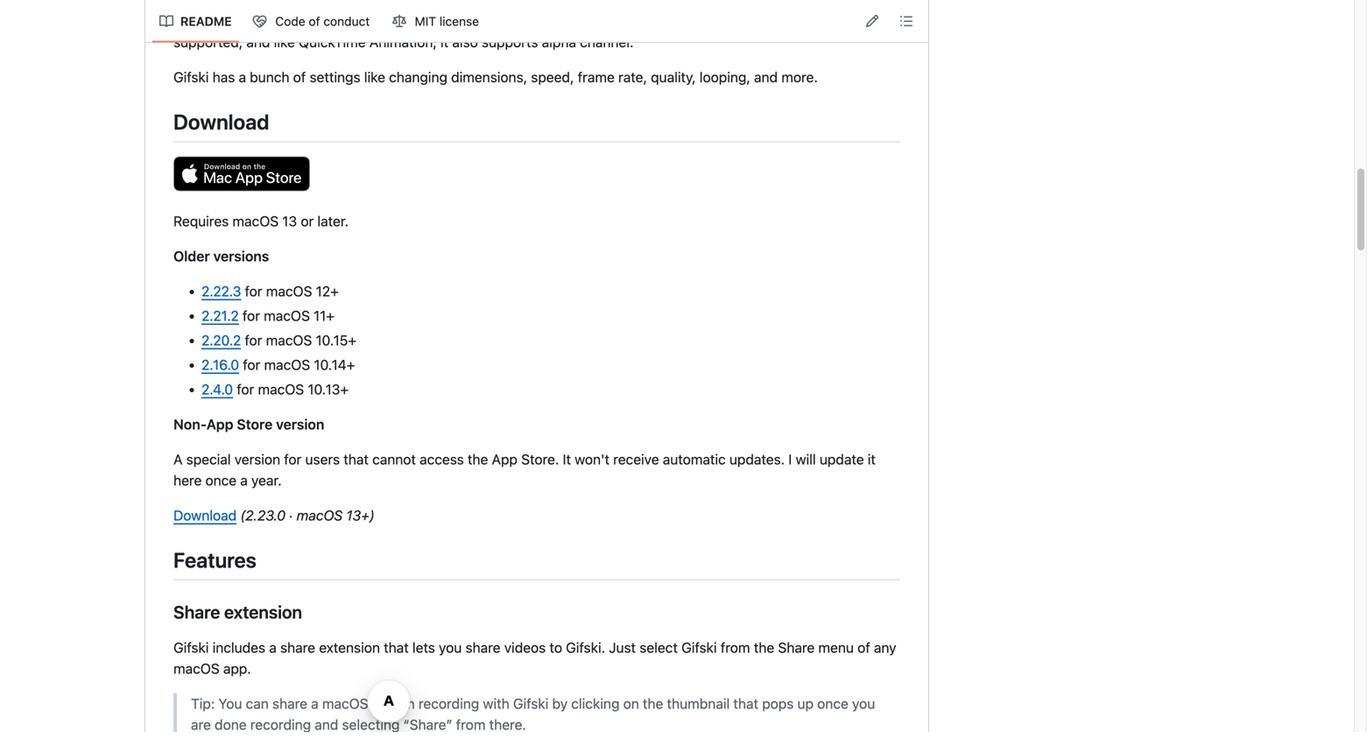 Task type: vqa. For each thing, say whether or not it's contained in the screenshot.
GitHub Desktop image
no



Task type: locate. For each thing, give the bounding box(es) containing it.
0 vertical spatial once
[[205, 472, 237, 489]]

more left widely
[[780, 13, 812, 29]]

version up users
[[276, 416, 324, 433]]

older versions
[[173, 248, 269, 264]]

share for lets
[[280, 639, 315, 656]]

macos up store
[[258, 381, 304, 398]]

1 horizontal spatial and
[[315, 717, 338, 732]]

like
[[274, 34, 295, 50], [364, 69, 385, 85]]

has
[[213, 69, 235, 85]]

1 horizontal spatial of
[[309, 14, 320, 28]]

0 horizontal spatial more
[[684, 13, 717, 29]]

menu
[[819, 639, 854, 656]]

supported.
[[395, 13, 465, 29]]

gifski inside tip: you can share a macos screen recording with gifski by clicking on the thumbnail that pops up once you are done recording and selecting "share" from there.
[[513, 695, 549, 712]]

0 vertical spatial from
[[721, 639, 750, 656]]

1 vertical spatial share
[[778, 639, 815, 656]]

1 horizontal spatial quicktime
[[299, 34, 366, 50]]

gifski has a bunch of settings like changing dimensions, speed, frame rate, quality, looping, and more.
[[173, 69, 818, 85]]

of right code
[[309, 14, 320, 28]]

0 horizontal spatial and
[[247, 34, 270, 50]]

that right users
[[344, 451, 369, 468]]

code of conduct image
[[253, 14, 267, 28]]

extension
[[224, 602, 302, 622], [319, 639, 380, 656]]

once inside tip: you can share a macos screen recording with gifski by clicking on the thumbnail that pops up once you are done recording and selecting "share" from there.
[[817, 695, 849, 712]]

from
[[721, 639, 750, 656], [456, 717, 486, 732]]

0 horizontal spatial once
[[205, 472, 237, 489]]

0 horizontal spatial the
[[468, 451, 488, 468]]

once right up
[[817, 695, 849, 712]]

a right "includes"
[[269, 639, 277, 656]]

0 horizontal spatial that
[[344, 451, 369, 468]]

1 vertical spatial once
[[817, 695, 849, 712]]

edit file image
[[865, 14, 879, 28]]

share
[[173, 602, 220, 622], [778, 639, 815, 656]]

1 vertical spatial it
[[868, 451, 876, 468]]

0 horizontal spatial app
[[206, 416, 233, 433]]

1 vertical spatial that
[[384, 639, 409, 656]]

users
[[305, 451, 340, 468]]

1 horizontal spatial app
[[492, 451, 518, 468]]

0 horizontal spatial share
[[173, 602, 220, 622]]

for inside a special version for users that cannot access the app store. it won't receive automatic updates. i will update it here once a year.
[[284, 451, 302, 468]]

version up year.
[[235, 451, 280, 468]]

update
[[820, 451, 864, 468]]

0 vertical spatial that
[[344, 451, 369, 468]]

like inside instead. it's more efficient, more widely supported, and like quicktime animation, it also supports alpha channel.
[[274, 34, 295, 50]]

is
[[357, 13, 367, 29]]

1 vertical spatial you
[[852, 695, 875, 712]]

conduct
[[323, 14, 370, 28]]

share left menu
[[778, 639, 815, 656]]

2.20.2 link
[[201, 332, 241, 348]]

13
[[282, 213, 297, 229]]

0 vertical spatial like
[[274, 34, 295, 50]]

0 vertical spatial quicktime
[[173, 13, 241, 29]]

quicktime up supported,
[[173, 13, 241, 29]]

store
[[237, 416, 273, 433]]

0 horizontal spatial recording
[[250, 717, 311, 732]]

2 horizontal spatial that
[[734, 695, 759, 712]]

supports
[[482, 34, 538, 50]]

11+
[[314, 307, 335, 324]]

1 vertical spatial the
[[754, 639, 775, 656]]

share for screen
[[272, 695, 307, 712]]

the inside tip: you can share a macos screen recording with gifski by clicking on the thumbnail that pops up once you are done recording and selecting "share" from there.
[[643, 695, 663, 712]]

gifski left by
[[513, 695, 549, 712]]

quicktime down format
[[299, 34, 366, 50]]

1 horizontal spatial the
[[643, 695, 663, 712]]

for right "2.20.2"
[[245, 332, 262, 348]]

of inside list
[[309, 14, 320, 28]]

that left pops
[[734, 695, 759, 712]]

and left selecting
[[315, 717, 338, 732]]

1 vertical spatial of
[[293, 69, 306, 85]]

1 vertical spatial download
[[173, 507, 237, 524]]

dimensions,
[[451, 69, 527, 85]]

special
[[186, 451, 231, 468]]

1 horizontal spatial from
[[721, 639, 750, 656]]

not
[[371, 13, 392, 29]]

that left lets
[[384, 639, 409, 656]]

a right has
[[239, 69, 246, 85]]

like down code
[[274, 34, 295, 50]]

0 vertical spatial and
[[247, 34, 270, 50]]

share
[[280, 639, 315, 656], [466, 639, 501, 656], [272, 695, 307, 712]]

non-app store version
[[173, 416, 324, 433]]

macos up selecting
[[322, 695, 368, 712]]

rate,
[[618, 69, 647, 85]]

1 horizontal spatial that
[[384, 639, 409, 656]]

download down has
[[173, 110, 269, 134]]

download for download
[[173, 110, 269, 134]]

like right settings
[[364, 69, 385, 85]]

2 horizontal spatial of
[[858, 639, 870, 656]]

download for download (2.23.0 · macos 13+)
[[173, 507, 237, 524]]

the up pops
[[754, 639, 775, 656]]

of left any on the bottom
[[858, 639, 870, 656]]

1 horizontal spatial you
[[852, 695, 875, 712]]

1 horizontal spatial more
[[780, 13, 812, 29]]

0 horizontal spatial you
[[439, 639, 462, 656]]

·
[[289, 507, 293, 524]]

version
[[276, 416, 324, 433], [235, 451, 280, 468]]

app inside a special version for users that cannot access the app store. it won't receive automatic updates. i will update it here once a year.
[[492, 451, 518, 468]]

access
[[420, 451, 464, 468]]

thumbnail
[[667, 695, 730, 712]]

download link
[[173, 507, 237, 524]]

share right "includes"
[[280, 639, 315, 656]]

download
[[173, 110, 269, 134], [173, 507, 237, 524]]

app left store.
[[492, 451, 518, 468]]

gifski
[[173, 69, 209, 85], [173, 639, 209, 656], [682, 639, 717, 656], [513, 695, 549, 712]]

alpha
[[542, 34, 576, 50]]

0 vertical spatial it
[[441, 34, 449, 50]]

2 vertical spatial the
[[643, 695, 663, 712]]

that for users
[[344, 451, 369, 468]]

quicktime inside instead. it's more efficient, more widely supported, and like quicktime animation, it also supports alpha channel.
[[299, 34, 366, 50]]

that inside gifski includes a share extension that lets you share videos to gifski. just select gifski from the share menu of any macos app.
[[384, 639, 409, 656]]

store.
[[521, 451, 559, 468]]

and inside instead. it's more efficient, more widely supported, and like quicktime animation, it also supports alpha channel.
[[247, 34, 270, 50]]

you right up
[[852, 695, 875, 712]]

once inside a special version for users that cannot access the app store. it won't receive automatic updates. i will update it here once a year.
[[205, 472, 237, 489]]

extension up screen
[[319, 639, 380, 656]]

animation
[[244, 13, 308, 29]]

from inside tip: you can share a macos screen recording with gifski by clicking on the thumbnail that pops up once you are done recording and selecting "share" from there.
[[456, 717, 486, 732]]

it right the update
[[868, 451, 876, 468]]

2.21.2 link
[[201, 307, 239, 324]]

1 horizontal spatial recording
[[419, 695, 479, 712]]

outline image
[[900, 14, 914, 28]]

from down with
[[456, 717, 486, 732]]

list
[[152, 7, 488, 35]]

1 horizontal spatial extension
[[319, 639, 380, 656]]

macos inside gifski includes a share extension that lets you share videos to gifski. just select gifski from the share menu of any macos app.
[[173, 660, 220, 677]]

2.20.2
[[201, 332, 241, 348]]

1 vertical spatial recording
[[250, 717, 311, 732]]

0 vertical spatial download
[[173, 110, 269, 134]]

that for extension
[[384, 639, 409, 656]]

settings
[[310, 69, 360, 85]]

1 vertical spatial version
[[235, 451, 280, 468]]

recording down can
[[250, 717, 311, 732]]

the inside a special version for users that cannot access the app store. it won't receive automatic updates. i will update it here once a year.
[[468, 451, 488, 468]]

more right it's
[[684, 13, 717, 29]]

the right on
[[643, 695, 663, 712]]

quality,
[[651, 69, 696, 85]]

and down code of conduct image
[[247, 34, 270, 50]]

a inside gifski includes a share extension that lets you share videos to gifski. just select gifski from the share menu of any macos app.
[[269, 639, 277, 656]]

2 vertical spatial of
[[858, 639, 870, 656]]

the inside gifski includes a share extension that lets you share videos to gifski. just select gifski from the share menu of any macos app.
[[754, 639, 775, 656]]

year.
[[251, 472, 282, 489]]

of inside gifski includes a share extension that lets you share videos to gifski. just select gifski from the share menu of any macos app.
[[858, 639, 870, 656]]

a inside tip: you can share a macos screen recording with gifski by clicking on the thumbnail that pops up once you are done recording and selecting "share" from there.
[[311, 695, 319, 712]]

law image
[[393, 14, 407, 28]]

bunch
[[250, 69, 290, 85]]

2 horizontal spatial the
[[754, 639, 775, 656]]

and left more.
[[754, 69, 778, 85]]

download down the here
[[173, 507, 237, 524]]

of right the bunch
[[293, 69, 306, 85]]

for
[[245, 283, 262, 299], [243, 307, 260, 324], [245, 332, 262, 348], [243, 356, 260, 373], [237, 381, 254, 398], [284, 451, 302, 468]]

a right can
[[311, 695, 319, 712]]

1 download from the top
[[173, 110, 269, 134]]

2.16.0 link
[[201, 356, 239, 373]]

1 vertical spatial quicktime
[[299, 34, 366, 50]]

0 horizontal spatial it
[[441, 34, 449, 50]]

recording up "share"
[[419, 695, 479, 712]]

1 vertical spatial extension
[[319, 639, 380, 656]]

1 horizontal spatial it
[[868, 451, 876, 468]]

you
[[439, 639, 462, 656], [852, 695, 875, 712]]

once down special
[[205, 472, 237, 489]]

1 vertical spatial app
[[492, 451, 518, 468]]

version inside a special version for users that cannot access the app store. it won't receive automatic updates. i will update it here once a year.
[[235, 451, 280, 468]]

0 vertical spatial you
[[439, 639, 462, 656]]

it left the 'also'
[[441, 34, 449, 50]]

license
[[440, 14, 479, 28]]

quicktime animation format is not supported. use
[[173, 13, 497, 29]]

share down features at left bottom
[[173, 602, 220, 622]]

share inside tip: you can share a macos screen recording with gifski by clicking on the thumbnail that pops up once you are done recording and selecting "share" from there.
[[272, 695, 307, 712]]

2 vertical spatial and
[[315, 717, 338, 732]]

macos up tip:
[[173, 660, 220, 677]]

code of conduct
[[275, 14, 370, 28]]

the right access
[[468, 451, 488, 468]]

and inside tip: you can share a macos screen recording with gifski by clicking on the thumbnail that pops up once you are done recording and selecting "share" from there.
[[315, 717, 338, 732]]

macos left 13
[[233, 213, 279, 229]]

that
[[344, 451, 369, 468], [384, 639, 409, 656], [734, 695, 759, 712]]

cannot
[[372, 451, 416, 468]]

1 vertical spatial like
[[364, 69, 385, 85]]

0 vertical spatial the
[[468, 451, 488, 468]]

0 vertical spatial version
[[276, 416, 324, 433]]

1 vertical spatial from
[[456, 717, 486, 732]]

0 horizontal spatial from
[[456, 717, 486, 732]]

for left users
[[284, 451, 302, 468]]

2.21.2
[[201, 307, 239, 324]]

i
[[789, 451, 792, 468]]

non-
[[173, 416, 206, 433]]

a left year.
[[240, 472, 248, 489]]

just
[[609, 639, 636, 656]]

0 horizontal spatial like
[[274, 34, 295, 50]]

2 vertical spatial that
[[734, 695, 759, 712]]

0 vertical spatial share
[[173, 602, 220, 622]]

app
[[206, 416, 233, 433], [492, 451, 518, 468]]

1 horizontal spatial once
[[817, 695, 849, 712]]

won't
[[575, 451, 610, 468]]

code
[[275, 14, 305, 28]]

of
[[309, 14, 320, 28], [293, 69, 306, 85], [858, 639, 870, 656]]

share right can
[[272, 695, 307, 712]]

gifski left "includes"
[[173, 639, 209, 656]]

for right 2.21.2 link
[[243, 307, 260, 324]]

that inside a special version for users that cannot access the app store. it won't receive automatic updates. i will update it here once a year.
[[344, 451, 369, 468]]

quicktime
[[173, 13, 241, 29], [299, 34, 366, 50]]

select
[[640, 639, 678, 656]]

changing
[[389, 69, 448, 85]]

gifski.
[[566, 639, 605, 656]]

(2.23.0
[[240, 507, 285, 524]]

includes
[[213, 639, 265, 656]]

app left store
[[206, 416, 233, 433]]

0 vertical spatial of
[[309, 14, 320, 28]]

1 horizontal spatial share
[[778, 639, 815, 656]]

0 horizontal spatial of
[[293, 69, 306, 85]]

extension up "includes"
[[224, 602, 302, 622]]

will
[[796, 451, 816, 468]]

for right 2.16.0
[[243, 356, 260, 373]]

it
[[441, 34, 449, 50], [868, 451, 876, 468]]

more
[[684, 13, 717, 29], [780, 13, 812, 29]]

0 vertical spatial extension
[[224, 602, 302, 622]]

you right lets
[[439, 639, 462, 656]]

tip: you can share a macos screen recording with gifski by clicking on the thumbnail that pops up once you are done recording and selecting "share" from there.
[[191, 695, 875, 732]]

2 download from the top
[[173, 507, 237, 524]]

1 vertical spatial and
[[754, 69, 778, 85]]

from up thumbnail
[[721, 639, 750, 656]]



Task type: describe. For each thing, give the bounding box(es) containing it.
12+
[[316, 283, 339, 299]]

pops
[[762, 695, 794, 712]]

screen
[[372, 695, 415, 712]]

automatic
[[663, 451, 726, 468]]

share inside gifski includes a share extension that lets you share videos to gifski. just select gifski from the share menu of any macos app.
[[778, 639, 815, 656]]

mit license link
[[386, 7, 488, 35]]

2.4.0 link
[[201, 381, 233, 398]]

gifski includes a share extension that lets you share videos to gifski. just select gifski from the share menu of any macos app.
[[173, 639, 897, 677]]

1 more from the left
[[684, 13, 717, 29]]

share left the videos
[[466, 639, 501, 656]]

13+)
[[346, 507, 375, 524]]

0 horizontal spatial extension
[[224, 602, 302, 622]]

2.22.3 link
[[201, 283, 241, 299]]

macos right ·
[[297, 507, 343, 524]]

list containing readme
[[152, 7, 488, 35]]

0 vertical spatial recording
[[419, 695, 479, 712]]

2.16.0
[[201, 356, 239, 373]]

2.22.3
[[201, 283, 241, 299]]

mit license
[[415, 14, 479, 28]]

that inside tip: you can share a macos screen recording with gifski by clicking on the thumbnail that pops up once you are done recording and selecting "share" from there.
[[734, 695, 759, 712]]

features
[[173, 548, 257, 572]]

code of conduct link
[[246, 7, 379, 35]]

it inside instead. it's more efficient, more widely supported, and like quicktime animation, it also supports alpha channel.
[[441, 34, 449, 50]]

book image
[[159, 14, 173, 28]]

more.
[[782, 69, 818, 85]]

widely
[[816, 13, 856, 29]]

macos left '10.14+'
[[264, 356, 310, 373]]

here
[[173, 472, 202, 489]]

1 horizontal spatial like
[[364, 69, 385, 85]]

clicking
[[571, 695, 620, 712]]

with
[[483, 695, 510, 712]]

a inside a special version for users that cannot access the app store. it won't receive automatic updates. i will update it here once a year.
[[240, 472, 248, 489]]

frame
[[578, 69, 615, 85]]

use
[[468, 13, 493, 29]]

looping,
[[700, 69, 751, 85]]

extension inside gifski includes a share extension that lets you share videos to gifski. just select gifski from the share menu of any macos app.
[[319, 639, 380, 656]]

supported,
[[173, 34, 243, 50]]

you inside gifski includes a share extension that lets you share videos to gifski. just select gifski from the share menu of any macos app.
[[439, 639, 462, 656]]

10.15+
[[316, 332, 357, 348]]

macos left 11+
[[264, 307, 310, 324]]

it
[[563, 451, 571, 468]]

readme
[[180, 14, 232, 28]]

readme link
[[152, 7, 239, 35]]

videos
[[504, 639, 546, 656]]

or
[[301, 213, 314, 229]]

you
[[218, 695, 242, 712]]

2 horizontal spatial and
[[754, 69, 778, 85]]

0 horizontal spatial quicktime
[[173, 13, 241, 29]]

0 vertical spatial app
[[206, 416, 233, 433]]

on
[[623, 695, 639, 712]]

a
[[173, 451, 183, 468]]

lets
[[413, 639, 435, 656]]

download (2.23.0 · macos 13+)
[[173, 507, 375, 524]]

tip:
[[191, 695, 215, 712]]

requires macos 13 or later.
[[173, 213, 349, 229]]

quicktime animation format link
[[173, 13, 353, 29]]

efficient,
[[720, 13, 776, 29]]

you inside tip: you can share a macos screen recording with gifski by clicking on the thumbnail that pops up once you are done recording and selecting "share" from there.
[[852, 695, 875, 712]]

updates.
[[730, 451, 785, 468]]

it's
[[661, 13, 680, 29]]

"share"
[[403, 717, 452, 732]]

done
[[215, 717, 247, 732]]

for right 2.22.3 link
[[245, 283, 262, 299]]

versions
[[213, 248, 269, 264]]

speed,
[[531, 69, 574, 85]]

gifski right select in the left of the page
[[682, 639, 717, 656]]

later.
[[317, 213, 349, 229]]

by
[[552, 695, 568, 712]]

mit
[[415, 14, 436, 28]]

macos left 10.15+ at the top of the page
[[266, 332, 312, 348]]

there.
[[489, 717, 526, 732]]

channel.
[[580, 34, 634, 50]]

for right '2.4.0' link
[[237, 381, 254, 398]]

macos left 12+
[[266, 283, 312, 299]]

are
[[191, 717, 211, 732]]

from inside gifski includes a share extension that lets you share videos to gifski. just select gifski from the share menu of any macos app.
[[721, 639, 750, 656]]

it inside a special version for users that cannot access the app store. it won't receive automatic updates. i will update it here once a year.
[[868, 451, 876, 468]]

2 more from the left
[[780, 13, 812, 29]]

older
[[173, 248, 210, 264]]

receive
[[613, 451, 659, 468]]

animation,
[[370, 34, 437, 50]]

also
[[452, 34, 478, 50]]

10.14+
[[314, 356, 355, 373]]

macos inside tip: you can share a macos screen recording with gifski by clicking on the thumbnail that pops up once you are done recording and selecting "share" from there.
[[322, 695, 368, 712]]

up
[[798, 695, 814, 712]]

any
[[874, 639, 897, 656]]

format
[[311, 13, 353, 29]]

instead. it's more efficient, more widely supported, and like quicktime animation, it also supports alpha channel.
[[173, 13, 856, 50]]

requires
[[173, 213, 229, 229]]

can
[[246, 695, 269, 712]]

gifski left has
[[173, 69, 209, 85]]

2.22.3 for macos 12+ 2.21.2 for macos 11+ 2.20.2 for macos 10.15+ 2.16.0 for macos 10.14+ 2.4.0 for macos 10.13+
[[201, 283, 357, 398]]

2.4.0
[[201, 381, 233, 398]]



